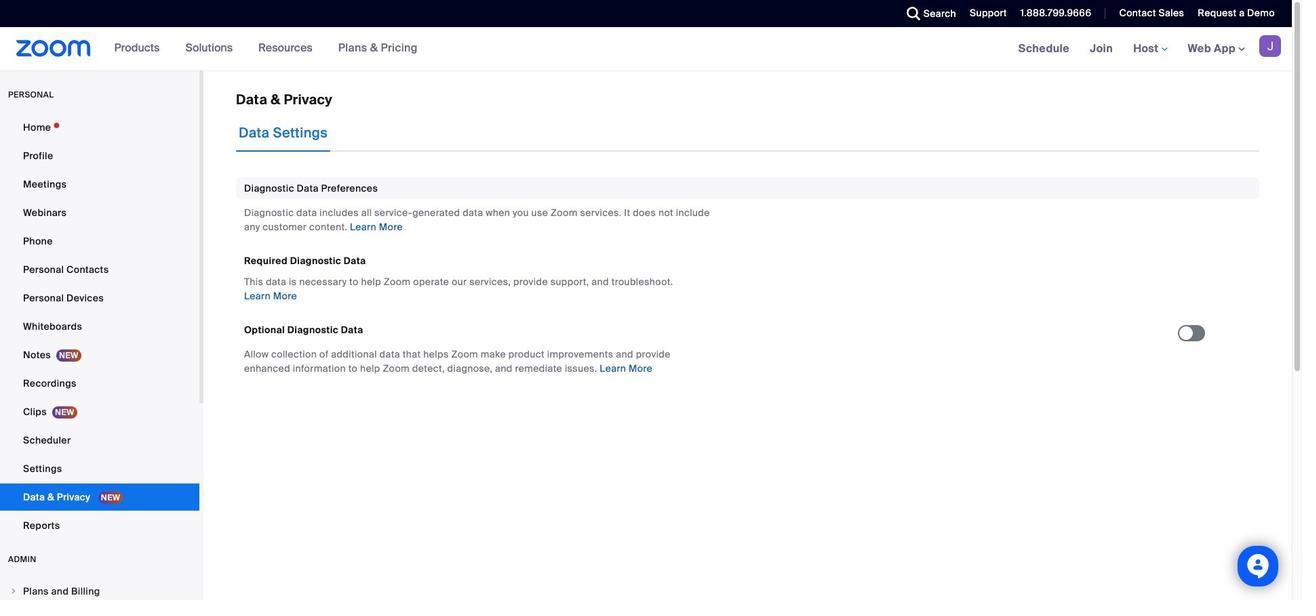 Task type: locate. For each thing, give the bounding box(es) containing it.
profile picture image
[[1259, 35, 1281, 57]]

tab
[[236, 114, 330, 152]]

product information navigation
[[104, 27, 428, 71]]

menu item
[[0, 579, 199, 601]]

personal menu menu
[[0, 114, 199, 541]]

banner
[[0, 27, 1292, 71]]



Task type: vqa. For each thing, say whether or not it's contained in the screenshot.
product information navigation
yes



Task type: describe. For each thing, give the bounding box(es) containing it.
right image
[[9, 588, 18, 596]]

meetings navigation
[[1008, 27, 1292, 71]]

zoom logo image
[[16, 40, 91, 57]]



